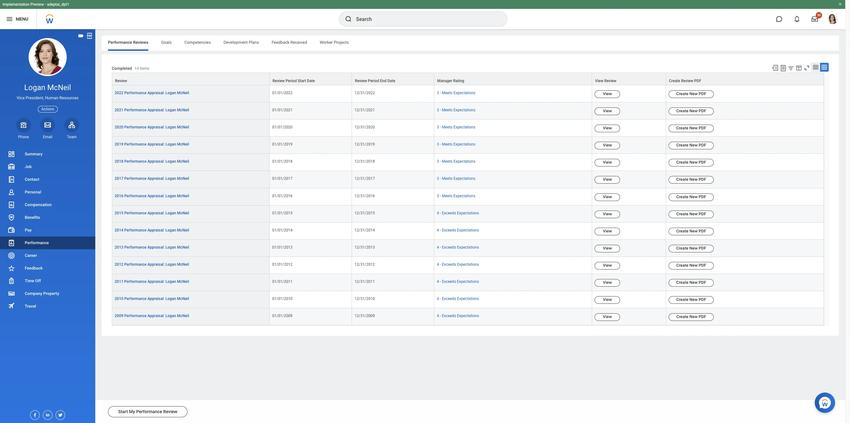 Task type: locate. For each thing, give the bounding box(es) containing it.
12 row from the top
[[112, 257, 824, 274]]

5 create new pdf from the top
[[676, 160, 706, 165]]

pdf for seventh "create new pdf" button
[[699, 195, 706, 199]]

exceeds for 12/31/2010
[[442, 297, 456, 302]]

performance for 2018
[[124, 160, 147, 164]]

logan for 2010 performance appraisal: logan mcneil
[[166, 297, 176, 302]]

5 3 from the top
[[437, 160, 439, 164]]

benefits
[[25, 215, 40, 220]]

0 horizontal spatial start
[[118, 410, 128, 415]]

appraisal: up 2010 performance appraisal: logan mcneil link
[[147, 280, 165, 284]]

6 appraisal: from the top
[[147, 177, 165, 181]]

logan inside 2012 performance appraisal: logan mcneil link
[[166, 263, 176, 267]]

view review button
[[592, 73, 666, 85]]

mcneil for 2010 performance appraisal: logan mcneil
[[177, 297, 189, 302]]

pdf for 4th "create new pdf" button from the bottom
[[699, 263, 706, 268]]

2013 performance appraisal: logan mcneil link
[[115, 244, 189, 250]]

3 exceeds from the top
[[442, 246, 456, 250]]

14 new from the top
[[690, 315, 698, 320]]

select to filter grid data image
[[788, 65, 795, 71]]

4 for 12/31/2015
[[437, 211, 439, 216]]

pay image
[[8, 227, 15, 234]]

period inside popup button
[[368, 79, 379, 83]]

pdf for first "create new pdf" button
[[699, 92, 706, 96]]

date
[[307, 79, 315, 83], [387, 79, 395, 83]]

performance image
[[8, 240, 15, 247]]

logan inside 2010 performance appraisal: logan mcneil link
[[166, 297, 176, 302]]

2013 performance appraisal: logan mcneil
[[115, 246, 189, 250]]

0 horizontal spatial date
[[307, 79, 315, 83]]

mcneil for 2013 performance appraisal: logan mcneil
[[177, 246, 189, 250]]

career
[[25, 254, 37, 258]]

performance
[[108, 40, 132, 45], [124, 91, 147, 95], [124, 108, 147, 113], [124, 125, 147, 130], [124, 142, 147, 147], [124, 160, 147, 164], [124, 177, 147, 181], [124, 194, 147, 198], [124, 211, 147, 216], [124, 228, 147, 233], [25, 241, 49, 246], [124, 246, 147, 250], [124, 263, 147, 267], [124, 280, 147, 284], [124, 297, 147, 302], [124, 314, 147, 319], [136, 410, 162, 415]]

8 create new pdf button from the top
[[669, 211, 714, 218]]

appraisal:
[[147, 91, 165, 95], [147, 108, 165, 113], [147, 125, 165, 130], [147, 142, 165, 147], [147, 160, 165, 164], [147, 177, 165, 181], [147, 194, 165, 198], [147, 211, 165, 216], [147, 228, 165, 233], [147, 246, 165, 250], [147, 263, 165, 267], [147, 280, 165, 284], [147, 297, 165, 302], [147, 314, 165, 319]]

exceeds
[[442, 211, 456, 216], [442, 228, 456, 233], [442, 246, 456, 250], [442, 263, 456, 267], [442, 280, 456, 284], [442, 297, 456, 302], [442, 314, 456, 319]]

pdf for first "create new pdf" button from the bottom of the page
[[699, 315, 706, 320]]

logan inside 2014 performance appraisal: logan mcneil link
[[166, 228, 176, 233]]

12/31/2012
[[355, 263, 375, 267]]

2011 performance appraisal: logan mcneil
[[115, 280, 189, 284]]

list containing summary
[[0, 148, 95, 313]]

date inside review period end date popup button
[[387, 79, 395, 83]]

logan up 2019 performance appraisal: logan mcneil link
[[166, 125, 176, 130]]

search image
[[345, 15, 352, 23]]

12/31/2017
[[355, 177, 375, 181]]

5 3 - meets expectations from the top
[[437, 160, 475, 164]]

1 horizontal spatial period
[[368, 79, 379, 83]]

1 create new pdf from the top
[[676, 92, 706, 96]]

0 horizontal spatial period
[[286, 79, 297, 83]]

pdf for 12th "create new pdf" button from the bottom
[[699, 126, 706, 131]]

president,
[[26, 96, 44, 100]]

7 4 - exceeds expectations link from the top
[[437, 313, 479, 319]]

3 for 12/31/2016
[[437, 194, 439, 198]]

tab list
[[102, 36, 839, 51]]

appraisal: inside "link"
[[147, 125, 165, 130]]

time off
[[25, 279, 41, 284]]

feedback left the received
[[272, 40, 289, 45]]

logan up 2013 performance appraisal: logan mcneil link
[[166, 228, 176, 233]]

tag image
[[78, 32, 85, 39]]

4 for 12/31/2010
[[437, 297, 439, 302]]

4 - exceeds expectations link for 12/31/2009
[[437, 313, 479, 319]]

performance right my
[[136, 410, 162, 415]]

feedback up time off
[[25, 266, 43, 271]]

appraisal: up 2014 performance appraisal: logan mcneil link
[[147, 211, 165, 216]]

6 3 from the top
[[437, 177, 439, 181]]

contact image
[[8, 176, 15, 184]]

performance right the 2019
[[124, 142, 147, 147]]

logan for 2013 performance appraisal: logan mcneil
[[166, 246, 176, 250]]

expand table image
[[821, 64, 828, 71]]

4 - exceeds expectations
[[437, 211, 479, 216], [437, 228, 479, 233], [437, 246, 479, 250], [437, 263, 479, 267], [437, 280, 479, 284], [437, 297, 479, 302], [437, 314, 479, 319]]

performance left reviews
[[108, 40, 132, 45]]

7 meets from the top
[[442, 194, 453, 198]]

completed 14 items
[[112, 66, 149, 71]]

logan inside 2011 performance appraisal: logan mcneil link
[[166, 280, 176, 284]]

6 meets from the top
[[442, 177, 453, 181]]

create new pdf for seventh "create new pdf" button
[[676, 195, 706, 199]]

performance for 2016
[[124, 194, 147, 198]]

row
[[112, 73, 824, 85], [112, 85, 824, 103], [112, 103, 824, 120], [112, 120, 824, 137], [112, 137, 824, 154], [112, 154, 824, 171], [112, 171, 824, 189], [112, 189, 824, 206], [112, 206, 824, 223], [112, 223, 824, 240], [112, 240, 824, 257], [112, 257, 824, 274], [112, 274, 824, 292], [112, 292, 824, 309], [112, 309, 824, 326]]

performance right 2022
[[124, 91, 147, 95]]

01/01/2018
[[272, 160, 293, 164]]

personal
[[25, 190, 41, 195]]

1 3 - meets expectations link from the top
[[437, 90, 475, 95]]

2018 performance appraisal: logan mcneil link
[[115, 158, 189, 164]]

meets for 12/31/2018
[[442, 160, 453, 164]]

1 horizontal spatial feedback
[[272, 40, 289, 45]]

appraisal: up 2009 performance appraisal: logan mcneil link
[[147, 297, 165, 302]]

create review pdf
[[669, 79, 701, 83]]

6 3 - meets expectations from the top
[[437, 177, 475, 181]]

1 period from the left
[[286, 79, 297, 83]]

30
[[817, 13, 821, 17]]

2 appraisal: from the top
[[147, 108, 165, 113]]

12/31/2013
[[355, 246, 375, 250]]

2021 performance appraisal: logan mcneil
[[115, 108, 189, 113]]

- for 12/31/2013
[[440, 246, 441, 250]]

7 3 - meets expectations link from the top
[[437, 193, 475, 198]]

exceeds for 12/31/2013
[[442, 246, 456, 250]]

expectations for 12/31/2014
[[457, 228, 479, 233]]

notifications large image
[[794, 16, 800, 22]]

appraisal: up 2021 performance appraisal: logan mcneil link
[[147, 91, 165, 95]]

toolbar
[[769, 63, 829, 73]]

logan inside 2018 performance appraisal: logan mcneil link
[[166, 160, 176, 164]]

2018 performance appraisal: logan mcneil
[[115, 160, 189, 164]]

appraisal: up 2017 performance appraisal: logan mcneil link
[[147, 160, 165, 164]]

logan up 2011 performance appraisal: logan mcneil link
[[166, 263, 176, 267]]

12/31/2022
[[355, 91, 375, 95]]

logan up 2017 performance appraisal: logan mcneil link
[[166, 160, 176, 164]]

appraisal: up 2012 performance appraisal: logan mcneil link
[[147, 246, 165, 250]]

performance right "2013"
[[124, 246, 147, 250]]

7 appraisal: from the top
[[147, 194, 165, 198]]

create new pdf for fifth "create new pdf" button from the top
[[676, 160, 706, 165]]

start
[[298, 79, 306, 83], [118, 410, 128, 415]]

2014 performance appraisal: logan mcneil
[[115, 228, 189, 233]]

logan for 2022 performance appraisal: logan mcneil
[[166, 91, 176, 95]]

job image
[[8, 163, 15, 171]]

table image
[[813, 64, 819, 71]]

2 exceeds from the top
[[442, 228, 456, 233]]

preview
[[30, 2, 44, 7]]

logan inside 2009 performance appraisal: logan mcneil link
[[166, 314, 176, 319]]

performance right '2018'
[[124, 160, 147, 164]]

email button
[[40, 118, 55, 140]]

9 create new pdf from the top
[[676, 229, 706, 234]]

6 exceeds from the top
[[442, 297, 456, 302]]

1 vertical spatial feedback
[[25, 266, 43, 271]]

appraisal: up 2013 performance appraisal: logan mcneil link
[[147, 228, 165, 233]]

logan down review popup button at the top left
[[166, 91, 176, 95]]

meets for 12/31/2021
[[442, 108, 453, 113]]

period up 01/01/2022
[[286, 79, 297, 83]]

2 4 - exceeds expectations link from the top
[[437, 227, 479, 233]]

competencies
[[184, 40, 211, 45]]

performance right the "2021"
[[124, 108, 147, 113]]

7 4 - exceeds expectations from the top
[[437, 314, 479, 319]]

off
[[35, 279, 41, 284]]

feedback image
[[8, 265, 15, 273]]

appraisal: for 2016
[[147, 194, 165, 198]]

actions
[[41, 107, 54, 111]]

profile logan mcneil image
[[828, 14, 838, 25]]

performance right 2020
[[124, 125, 147, 130]]

development
[[224, 40, 248, 45]]

3 4 - exceeds expectations link from the top
[[437, 244, 479, 250]]

period inside popup button
[[286, 79, 297, 83]]

appraisal: up 2011 performance appraisal: logan mcneil link
[[147, 263, 165, 267]]

4 new from the top
[[690, 143, 698, 148]]

2020 performance appraisal: logan mcneil link
[[115, 124, 189, 130]]

30 button
[[808, 12, 822, 26]]

logan up 2012 performance appraisal: logan mcneil link
[[166, 246, 176, 250]]

create new pdf for tenth "create new pdf" button from the top of the page
[[676, 246, 706, 251]]

3 meets from the top
[[442, 125, 453, 130]]

performance right 2016
[[124, 194, 147, 198]]

5 3 - meets expectations link from the top
[[437, 158, 475, 164]]

create for create review pdf popup button
[[669, 79, 680, 83]]

2014
[[115, 228, 123, 233]]

1 row from the top
[[112, 73, 824, 85]]

9 row from the top
[[112, 206, 824, 223]]

create for first "create new pdf" button
[[676, 92, 689, 96]]

13 appraisal: from the top
[[147, 297, 165, 302]]

pdf for 7th "create new pdf" button from the bottom of the page
[[699, 212, 706, 217]]

performance for 2009
[[124, 314, 147, 319]]

8 create new pdf from the top
[[676, 212, 706, 217]]

summary image
[[8, 151, 15, 158]]

logan inside 2015 performance appraisal: logan mcneil 'link'
[[166, 211, 176, 216]]

- for 12/31/2020
[[440, 125, 441, 130]]

4 - exceeds expectations for 12/31/2009
[[437, 314, 479, 319]]

review
[[115, 79, 127, 83], [273, 79, 285, 83], [355, 79, 367, 83], [604, 79, 617, 83], [681, 79, 693, 83], [163, 410, 177, 415]]

14 row from the top
[[112, 292, 824, 309]]

1 3 from the top
[[437, 91, 439, 95]]

logan inside 2019 performance appraisal: logan mcneil link
[[166, 142, 176, 147]]

appraisal: up 2020 performance appraisal: logan mcneil "link"
[[147, 108, 165, 113]]

performance right 2010
[[124, 297, 147, 302]]

my
[[129, 410, 135, 415]]

10 row from the top
[[112, 223, 824, 240]]

performance right "2017"
[[124, 177, 147, 181]]

4 - exceeds expectations for 12/31/2010
[[437, 297, 479, 302]]

performance for 2013
[[124, 246, 147, 250]]

performance inside 'link'
[[124, 211, 147, 216]]

2012 performance appraisal: logan mcneil link
[[115, 261, 189, 267]]

pdf
[[694, 79, 701, 83], [699, 92, 706, 96], [699, 109, 706, 113], [699, 126, 706, 131], [699, 143, 706, 148], [699, 160, 706, 165], [699, 177, 706, 182], [699, 195, 706, 199], [699, 212, 706, 217], [699, 229, 706, 234], [699, 246, 706, 251], [699, 263, 706, 268], [699, 281, 706, 285], [699, 298, 706, 302], [699, 315, 706, 320]]

logan inside 2022 performance appraisal: logan mcneil link
[[166, 91, 176, 95]]

2 new from the top
[[690, 109, 698, 113]]

7 create new pdf from the top
[[676, 195, 706, 199]]

benefits link
[[0, 212, 95, 224]]

6 create new pdf button from the top
[[669, 176, 714, 184]]

3 3 - meets expectations from the top
[[437, 125, 475, 130]]

human
[[45, 96, 58, 100]]

12 view button from the top
[[595, 280, 620, 287]]

1 horizontal spatial start
[[298, 79, 306, 83]]

close environment banner image
[[838, 2, 842, 6]]

8 view button from the top
[[595, 211, 620, 218]]

10 new from the top
[[690, 246, 698, 251]]

logan inside the 'navigation pane' region
[[24, 83, 45, 92]]

mcneil inside 'link'
[[177, 211, 189, 216]]

13 row from the top
[[112, 274, 824, 292]]

2 create new pdf button from the top
[[669, 108, 714, 115]]

performance right 2011
[[124, 280, 147, 284]]

start my performance review
[[118, 410, 177, 415]]

9 view button from the top
[[595, 228, 620, 236]]

appraisal: up 2019 performance appraisal: logan mcneil link
[[147, 125, 165, 130]]

logan up 2020 performance appraisal: logan mcneil "link"
[[166, 108, 176, 113]]

6 4 from the top
[[437, 297, 439, 302]]

3 4 from the top
[[437, 246, 439, 250]]

appraisal: for 2022
[[147, 91, 165, 95]]

period
[[286, 79, 297, 83], [368, 79, 379, 83]]

performance for 2015
[[124, 211, 147, 216]]

performance for 2017
[[124, 177, 147, 181]]

benefits image
[[8, 214, 15, 222]]

menu banner
[[0, 0, 845, 29]]

mcneil
[[47, 83, 71, 92], [177, 91, 189, 95], [177, 108, 189, 113], [177, 125, 189, 130], [177, 142, 189, 147], [177, 160, 189, 164], [177, 177, 189, 181], [177, 194, 189, 198], [177, 211, 189, 216], [177, 228, 189, 233], [177, 246, 189, 250], [177, 263, 189, 267], [177, 280, 189, 284], [177, 297, 189, 302], [177, 314, 189, 319]]

view
[[595, 79, 603, 83], [603, 92, 612, 96], [603, 109, 612, 113], [603, 126, 612, 131], [603, 143, 612, 148], [603, 160, 612, 165], [603, 177, 612, 182], [603, 195, 612, 199], [603, 212, 612, 217], [603, 229, 612, 234], [603, 246, 612, 251], [603, 263, 612, 268], [603, 281, 612, 285], [603, 298, 612, 302], [603, 315, 612, 320]]

3 - meets expectations for 12/31/2016
[[437, 194, 475, 198]]

twitter image
[[56, 411, 63, 418]]

logan inside 2020 performance appraisal: logan mcneil "link"
[[166, 125, 176, 130]]

1 exceeds from the top
[[442, 211, 456, 216]]

travel link
[[0, 301, 95, 313]]

3 - meets expectations for 12/31/2017
[[437, 177, 475, 181]]

performance right 2015
[[124, 211, 147, 216]]

logan up 2016 performance appraisal: logan mcneil link
[[166, 177, 176, 181]]

appraisal: inside 'link'
[[147, 211, 165, 216]]

14 create new pdf from the top
[[676, 315, 706, 320]]

2010 performance appraisal: logan mcneil
[[115, 297, 189, 302]]

3 - meets expectations link for 12/31/2016
[[437, 193, 475, 198]]

team logan mcneil element
[[64, 135, 79, 140]]

01/01/2021
[[272, 108, 293, 113]]

0 vertical spatial start
[[298, 79, 306, 83]]

8 new from the top
[[690, 212, 698, 217]]

12/31/2011
[[355, 280, 375, 284]]

logan down 2010 performance appraisal: logan mcneil on the left of the page
[[166, 314, 176, 319]]

2 create new pdf from the top
[[676, 109, 706, 113]]

list
[[0, 148, 95, 313]]

date inside review period start date popup button
[[307, 79, 315, 83]]

create new pdf button
[[669, 91, 714, 98], [669, 108, 714, 115], [669, 125, 714, 133], [669, 142, 714, 150], [669, 159, 714, 167], [669, 176, 714, 184], [669, 194, 714, 201], [669, 211, 714, 218], [669, 228, 714, 236], [669, 245, 714, 253], [669, 262, 714, 270], [669, 280, 714, 287], [669, 297, 714, 304], [669, 314, 714, 322]]

7 row from the top
[[112, 171, 824, 189]]

0 horizontal spatial feedback
[[25, 266, 43, 271]]

logan for 2017 performance appraisal: logan mcneil
[[166, 177, 176, 181]]

2016 performance appraisal: logan mcneil
[[115, 194, 189, 198]]

1 horizontal spatial date
[[387, 79, 395, 83]]

logan up 2010 performance appraisal: logan mcneil link
[[166, 280, 176, 284]]

exceeds for 12/31/2012
[[442, 263, 456, 267]]

9 appraisal: from the top
[[147, 228, 165, 233]]

create new pdf for 4th "create new pdf" button from the bottom
[[676, 263, 706, 268]]

actions button
[[38, 106, 58, 113]]

create for 4th "create new pdf" button from the bottom
[[676, 263, 689, 268]]

logan inside 2016 performance appraisal: logan mcneil link
[[166, 194, 176, 198]]

5 meets from the top
[[442, 160, 453, 164]]

01/01/2009
[[272, 314, 293, 319]]

team
[[67, 135, 77, 139]]

create new pdf for 9th "create new pdf" button from the bottom of the page
[[676, 177, 706, 182]]

12 appraisal: from the top
[[147, 280, 165, 284]]

6 create new pdf from the top
[[676, 177, 706, 182]]

4 for 12/31/2009
[[437, 314, 439, 319]]

4 appraisal: from the top
[[147, 142, 165, 147]]

5 4 - exceeds expectations link from the top
[[437, 279, 479, 284]]

4 create new pdf button from the top
[[669, 142, 714, 150]]

10 view button from the top
[[595, 245, 620, 253]]

create for 11th "create new pdf" button from the bottom of the page
[[676, 143, 689, 148]]

appraisal: down 2010 performance appraisal: logan mcneil on the left of the page
[[147, 314, 165, 319]]

review period end date button
[[352, 73, 434, 85]]

- for 12/31/2010
[[440, 297, 441, 302]]

6 4 - exceeds expectations from the top
[[437, 297, 479, 302]]

pdf for second "create new pdf" button from the bottom of the page
[[699, 298, 706, 302]]

2017
[[115, 177, 123, 181]]

2 4 - exceeds expectations from the top
[[437, 228, 479, 233]]

01/01/2015
[[272, 211, 293, 216]]

appraisal: for 2011
[[147, 280, 165, 284]]

5 view button from the top
[[595, 159, 620, 167]]

goals
[[161, 40, 172, 45]]

create new pdf for 11th "create new pdf" button from the bottom of the page
[[676, 143, 706, 148]]

4 4 from the top
[[437, 263, 439, 267]]

tab list containing performance reviews
[[102, 36, 839, 51]]

2 3 from the top
[[437, 108, 439, 113]]

logan inside 2013 performance appraisal: logan mcneil link
[[166, 246, 176, 250]]

email logan mcneil element
[[40, 135, 55, 140]]

company
[[25, 292, 42, 296]]

performance up career
[[25, 241, 49, 246]]

performance right 2009
[[124, 314, 147, 319]]

logan up 2018 performance appraisal: logan mcneil link
[[166, 142, 176, 147]]

7 3 from the top
[[437, 194, 439, 198]]

12 create new pdf from the top
[[676, 281, 706, 285]]

performance right "2012"
[[124, 263, 147, 267]]

2010 performance appraisal: logan mcneil link
[[115, 296, 189, 302]]

8 row from the top
[[112, 189, 824, 206]]

view button
[[595, 91, 620, 98], [595, 108, 620, 115], [595, 125, 620, 133], [595, 142, 620, 150], [595, 159, 620, 167], [595, 176, 620, 184], [595, 194, 620, 201], [595, 211, 620, 218], [595, 228, 620, 236], [595, 245, 620, 253], [595, 262, 620, 270], [595, 280, 620, 287], [595, 297, 620, 304], [595, 314, 620, 322]]

performance inside "link"
[[124, 125, 147, 130]]

period left end
[[368, 79, 379, 83]]

1 vertical spatial start
[[118, 410, 128, 415]]

2009 performance appraisal: logan mcneil link
[[115, 313, 189, 319]]

12/31/2009
[[355, 314, 375, 319]]

6 view button from the top
[[595, 176, 620, 184]]

- for 12/31/2021
[[440, 108, 441, 113]]

pdf inside popup button
[[694, 79, 701, 83]]

appraisal: for 2018
[[147, 160, 165, 164]]

- for 12/31/2016
[[440, 194, 441, 198]]

3 3 - meets expectations link from the top
[[437, 124, 475, 130]]

performance inside button
[[136, 410, 162, 415]]

4 - exceeds expectations for 12/31/2012
[[437, 263, 479, 267]]

feedback
[[272, 40, 289, 45], [25, 266, 43, 271]]

feedback inside tab list
[[272, 40, 289, 45]]

create inside popup button
[[669, 79, 680, 83]]

1 create new pdf button from the top
[[669, 91, 714, 98]]

4 - exceeds expectations link for 12/31/2015
[[437, 210, 479, 216]]

3 - meets expectations link for 12/31/2018
[[437, 158, 475, 164]]

rating
[[453, 79, 464, 83]]

10 create new pdf from the top
[[676, 246, 706, 251]]

expectations for 12/31/2013
[[457, 246, 479, 250]]

logan up 2015 performance appraisal: logan mcneil 'link'
[[166, 194, 176, 198]]

linkedin image
[[43, 411, 50, 418]]

appraisal: up 2016 performance appraisal: logan mcneil link
[[147, 177, 165, 181]]

mcneil inside "link"
[[177, 125, 189, 130]]

0 vertical spatial feedback
[[272, 40, 289, 45]]

14 appraisal: from the top
[[147, 314, 165, 319]]

01/01/2022
[[272, 91, 293, 95]]

1 4 - exceeds expectations link from the top
[[437, 210, 479, 216]]

review inside popup button
[[115, 79, 127, 83]]

4 3 - meets expectations link from the top
[[437, 141, 475, 147]]

11 create new pdf from the top
[[676, 263, 706, 268]]

logan up 2009 performance appraisal: logan mcneil link
[[166, 297, 176, 302]]

logan up 2014 performance appraisal: logan mcneil link
[[166, 211, 176, 216]]

4 - exceeds expectations link for 12/31/2010
[[437, 296, 479, 302]]

review inside button
[[163, 410, 177, 415]]

4 for 12/31/2011
[[437, 280, 439, 284]]

2 date from the left
[[387, 79, 395, 83]]

5 appraisal: from the top
[[147, 160, 165, 164]]

2 meets from the top
[[442, 108, 453, 113]]

performance inside tab list
[[108, 40, 132, 45]]

appraisal: for 2021
[[147, 108, 165, 113]]

logan up "president,"
[[24, 83, 45, 92]]

appraisal: up 2015 performance appraisal: logan mcneil 'link'
[[147, 194, 165, 198]]

review inside popup button
[[355, 79, 367, 83]]

logan for 2020 performance appraisal: logan mcneil
[[166, 125, 176, 130]]

logan for 2018 performance appraisal: logan mcneil
[[166, 160, 176, 164]]

logan inside 2021 performance appraisal: logan mcneil link
[[166, 108, 176, 113]]

appraisal: up 2018 performance appraisal: logan mcneil link
[[147, 142, 165, 147]]

7 view button from the top
[[595, 194, 620, 201]]

performance right 2014
[[124, 228, 147, 233]]

6 row from the top
[[112, 154, 824, 171]]

mcneil for 2020 performance appraisal: logan mcneil
[[177, 125, 189, 130]]

logan inside 2017 performance appraisal: logan mcneil link
[[166, 177, 176, 181]]

1 new from the top
[[690, 92, 698, 96]]

compensation image
[[8, 201, 15, 209]]

period for start
[[286, 79, 297, 83]]

create for 12th "create new pdf" button from the bottom
[[676, 126, 689, 131]]

create for first "create new pdf" button from the bottom of the page
[[676, 315, 689, 320]]

2016
[[115, 194, 123, 198]]

performance for 2019
[[124, 142, 147, 147]]

company property
[[25, 292, 59, 296]]

12/31/2021
[[355, 108, 375, 113]]

feedback inside the 'navigation pane' region
[[25, 266, 43, 271]]



Task type: vqa. For each thing, say whether or not it's contained in the screenshot.
2nd 3 - Meets Expectations link
yes



Task type: describe. For each thing, give the bounding box(es) containing it.
- for 12/31/2012
[[440, 263, 441, 267]]

- for 12/31/2015
[[440, 211, 441, 216]]

11 view button from the top
[[595, 262, 620, 270]]

exceeds for 12/31/2009
[[442, 314, 456, 319]]

logan for 2021 performance appraisal: logan mcneil
[[166, 108, 176, 113]]

3 - meets expectations for 12/31/2021
[[437, 108, 475, 113]]

2009 performance appraisal: logan mcneil
[[115, 314, 189, 319]]

13 new from the top
[[690, 298, 698, 302]]

view review
[[595, 79, 617, 83]]

mcneil for 2011 performance appraisal: logan mcneil
[[177, 280, 189, 284]]

time
[[25, 279, 34, 284]]

view printable version (pdf) image
[[86, 32, 93, 39]]

appraisal: for 2012
[[147, 263, 165, 267]]

reviews
[[133, 40, 148, 45]]

2021 performance appraisal: logan mcneil link
[[115, 107, 189, 113]]

export to excel image
[[772, 64, 779, 71]]

01/01/2019
[[272, 142, 293, 147]]

2021
[[115, 108, 123, 113]]

expectations for 12/31/2020
[[454, 125, 475, 130]]

pdf for 9th "create new pdf" button
[[699, 229, 706, 234]]

mcneil for 2015 performance appraisal: logan mcneil
[[177, 211, 189, 216]]

logan mcneil
[[24, 83, 71, 92]]

9 new from the top
[[690, 229, 698, 234]]

worker
[[320, 40, 333, 45]]

job link
[[0, 161, 95, 173]]

phone logan mcneil element
[[16, 135, 31, 140]]

date for review period start date
[[307, 79, 315, 83]]

4 meets from the top
[[442, 142, 453, 147]]

facebook image
[[31, 411, 37, 418]]

manager rating
[[437, 79, 464, 83]]

mcneil for 2012 performance appraisal: logan mcneil
[[177, 263, 189, 267]]

performance inside the 'navigation pane' region
[[25, 241, 49, 246]]

appraisal: for 2014
[[147, 228, 165, 233]]

4 - exceeds expectations for 12/31/2013
[[437, 246, 479, 250]]

12 new from the top
[[690, 281, 698, 285]]

13 view button from the top
[[595, 297, 620, 304]]

summary
[[25, 152, 42, 157]]

4 - exceeds expectations link for 12/31/2012
[[437, 261, 479, 267]]

contact link
[[0, 173, 95, 186]]

date for review period end date
[[387, 79, 395, 83]]

compensation link
[[0, 199, 95, 212]]

create for seventh "create new pdf" button
[[676, 195, 689, 199]]

14 create new pdf button from the top
[[669, 314, 714, 322]]

create for 7th "create new pdf" button from the bottom of the page
[[676, 212, 689, 217]]

create for fifth "create new pdf" button from the top
[[676, 160, 689, 165]]

9 create new pdf button from the top
[[669, 228, 714, 236]]

pdf for create review pdf popup button
[[694, 79, 701, 83]]

pdf for 3rd "create new pdf" button from the bottom
[[699, 281, 706, 285]]

worker projects
[[320, 40, 349, 45]]

4 - exceeds expectations link for 12/31/2014
[[437, 227, 479, 233]]

create for tenth "create new pdf" button from the top of the page
[[676, 246, 689, 251]]

phone image
[[19, 121, 28, 129]]

expectations for 12/31/2012
[[457, 263, 479, 267]]

company property image
[[8, 290, 15, 298]]

01/01/2017
[[272, 177, 293, 181]]

pdf for 11th "create new pdf" button from the bottom of the page
[[699, 143, 706, 148]]

pay
[[25, 228, 32, 233]]

2019 performance appraisal: logan mcneil link
[[115, 141, 189, 147]]

11 create new pdf button from the top
[[669, 262, 714, 270]]

career link
[[0, 250, 95, 262]]

01/01/2016
[[272, 194, 293, 198]]

expectations for 12/31/2016
[[454, 194, 475, 198]]

2011
[[115, 280, 123, 284]]

fullscreen image
[[803, 64, 810, 71]]

job
[[25, 165, 32, 169]]

mcneil for 2009 performance appraisal: logan mcneil
[[177, 314, 189, 319]]

2018
[[115, 160, 123, 164]]

create review pdf button
[[666, 73, 824, 85]]

travel
[[25, 304, 36, 309]]

01/01/2010
[[272, 297, 293, 302]]

feedback received
[[272, 40, 307, 45]]

4 3 from the top
[[437, 142, 439, 147]]

13 create new pdf button from the top
[[669, 297, 714, 304]]

5 row from the top
[[112, 137, 824, 154]]

5 create new pdf button from the top
[[669, 159, 714, 167]]

menu button
[[0, 9, 37, 29]]

meets for 12/31/2020
[[442, 125, 453, 130]]

contact
[[25, 177, 39, 182]]

performance for 2011
[[124, 280, 147, 284]]

1 3 - meets expectations from the top
[[437, 91, 475, 95]]

row containing review
[[112, 73, 824, 85]]

1 view button from the top
[[595, 91, 620, 98]]

2017 performance appraisal: logan mcneil
[[115, 177, 189, 181]]

14
[[135, 67, 139, 71]]

performance for 2012
[[124, 263, 147, 267]]

performance reviews
[[108, 40, 148, 45]]

inbox large image
[[812, 16, 818, 22]]

14 view button from the top
[[595, 314, 620, 322]]

performance for 2022
[[124, 91, 147, 95]]

3 create new pdf button from the top
[[669, 125, 714, 133]]

2011 performance appraisal: logan mcneil link
[[115, 279, 189, 284]]

2 view button from the top
[[595, 108, 620, 115]]

navigation pane region
[[0, 29, 95, 424]]

appraisal: for 2019
[[147, 142, 165, 147]]

7 new from the top
[[690, 195, 698, 199]]

email
[[43, 135, 52, 139]]

7 create new pdf button from the top
[[669, 194, 714, 201]]

1 meets from the top
[[442, 91, 453, 95]]

2019 performance appraisal: logan mcneil
[[115, 142, 189, 147]]

period for end
[[368, 79, 379, 83]]

- inside the menu banner
[[45, 2, 46, 7]]

3 - meets expectations for 12/31/2020
[[437, 125, 475, 130]]

6 new from the top
[[690, 177, 698, 182]]

- for 12/31/2017
[[440, 177, 441, 181]]

12/31/2010
[[355, 297, 375, 302]]

01/01/2011
[[272, 280, 293, 284]]

projects
[[334, 40, 349, 45]]

view team image
[[68, 121, 76, 129]]

meets for 12/31/2017
[[442, 177, 453, 181]]

- for 12/31/2018
[[440, 160, 441, 164]]

11 new from the top
[[690, 263, 698, 268]]

2022 performance appraisal: logan mcneil link
[[115, 90, 189, 95]]

development plans
[[224, 40, 259, 45]]

- for 12/31/2014
[[440, 228, 441, 233]]

2010
[[115, 297, 123, 302]]

time off image
[[8, 278, 15, 285]]

plans
[[249, 40, 259, 45]]

01/01/2012
[[272, 263, 293, 267]]

start inside popup button
[[298, 79, 306, 83]]

12/31/2020
[[355, 125, 375, 130]]

personal image
[[8, 189, 15, 196]]

mcneil for 2014 performance appraisal: logan mcneil
[[177, 228, 189, 233]]

2022
[[115, 91, 123, 95]]

property
[[43, 292, 59, 296]]

01/01/2014
[[272, 228, 293, 233]]

expectations for 12/31/2015
[[457, 211, 479, 216]]

mcneil inside the 'navigation pane' region
[[47, 83, 71, 92]]

logan for 2012 performance appraisal: logan mcneil
[[166, 263, 176, 267]]

2015 performance appraisal: logan mcneil link
[[115, 210, 189, 216]]

4 view button from the top
[[595, 142, 620, 150]]

4 3 - meets expectations from the top
[[437, 142, 475, 147]]

vice
[[17, 96, 25, 100]]

feedback for feedback
[[25, 266, 43, 271]]

3 - meets expectations link for 12/31/2021
[[437, 107, 475, 113]]

appraisal: for 2017
[[147, 177, 165, 181]]

review button
[[112, 73, 269, 85]]

justify image
[[6, 15, 13, 23]]

performance link
[[0, 237, 95, 250]]

exceeds for 12/31/2011
[[442, 280, 456, 284]]

expectations for 12/31/2011
[[457, 280, 479, 284]]

review period start date
[[273, 79, 315, 83]]

create for 3rd "create new pdf" button from the bottom
[[676, 281, 689, 285]]

mcneil for 2021 performance appraisal: logan mcneil
[[177, 108, 189, 113]]

12/31/2018
[[355, 160, 375, 164]]

2012 performance appraisal: logan mcneil
[[115, 263, 189, 267]]

pdf for 2nd "create new pdf" button from the top
[[699, 109, 706, 113]]

compensation
[[25, 203, 52, 207]]

mail image
[[44, 121, 51, 129]]

expectations for 12/31/2010
[[457, 297, 479, 302]]

career image
[[8, 252, 15, 260]]

mcneil for 2022 performance appraisal: logan mcneil
[[177, 91, 189, 95]]

expectations for 12/31/2018
[[454, 160, 475, 164]]

create new pdf for 2nd "create new pdf" button from the top
[[676, 109, 706, 113]]

2022 performance appraisal: logan mcneil
[[115, 91, 189, 95]]

completed
[[112, 66, 132, 71]]

create new pdf for 9th "create new pdf" button
[[676, 229, 706, 234]]

appraisal: for 2015
[[147, 211, 165, 216]]

vice president, human resources
[[17, 96, 79, 100]]

2012
[[115, 263, 123, 267]]

resources
[[59, 96, 79, 100]]

10 create new pdf button from the top
[[669, 245, 714, 253]]

pay link
[[0, 224, 95, 237]]

items
[[140, 67, 149, 71]]

01/01/2020
[[272, 125, 293, 130]]

view inside popup button
[[595, 79, 603, 83]]

feedback for feedback received
[[272, 40, 289, 45]]

- for 12/31/2009
[[440, 314, 441, 319]]

3 view button from the top
[[595, 125, 620, 133]]

Search Workday  search field
[[356, 12, 494, 26]]

3 for 12/31/2021
[[437, 108, 439, 113]]

travel image
[[8, 303, 15, 310]]

15 row from the top
[[112, 309, 824, 326]]

4 for 12/31/2012
[[437, 263, 439, 267]]

2 row from the top
[[112, 85, 824, 103]]

create for 9th "create new pdf" button
[[676, 229, 689, 234]]

12/31/2014
[[355, 228, 375, 233]]

3 for 12/31/2018
[[437, 160, 439, 164]]

4 for 12/31/2013
[[437, 246, 439, 250]]

3 new from the top
[[690, 126, 698, 131]]

personal link
[[0, 186, 95, 199]]

5 new from the top
[[690, 160, 698, 165]]

2015 performance appraisal: logan mcneil
[[115, 211, 189, 216]]

2020
[[115, 125, 123, 130]]

appraisal: for 2020
[[147, 125, 165, 130]]

12 create new pdf button from the top
[[669, 280, 714, 287]]

start inside button
[[118, 410, 128, 415]]

2019
[[115, 142, 123, 147]]

4 row from the top
[[112, 120, 824, 137]]

3 row from the top
[[112, 103, 824, 120]]

create new pdf for first "create new pdf" button from the bottom of the page
[[676, 315, 706, 320]]

company property link
[[0, 288, 95, 301]]

logan for 2014 performance appraisal: logan mcneil
[[166, 228, 176, 233]]

review period end date
[[355, 79, 395, 83]]

received
[[290, 40, 307, 45]]

create new pdf for 12th "create new pdf" button from the bottom
[[676, 126, 706, 131]]

manager
[[437, 79, 452, 83]]

phone
[[18, 135, 29, 139]]

- for 12/31/2011
[[440, 280, 441, 284]]

click to view/edit grid preferences image
[[796, 64, 803, 71]]

time off link
[[0, 275, 95, 288]]

3 for 12/31/2020
[[437, 125, 439, 130]]

logan for 2015 performance appraisal: logan mcneil
[[166, 211, 176, 216]]

export to worksheets image
[[780, 64, 787, 72]]

4 - exceeds expectations link for 12/31/2011
[[437, 279, 479, 284]]

pdf for 9th "create new pdf" button from the bottom of the page
[[699, 177, 706, 182]]

2013
[[115, 246, 123, 250]]

3 - meets expectations link for 12/31/2017
[[437, 176, 475, 181]]

11 row from the top
[[112, 240, 824, 257]]

2016 performance appraisal: logan mcneil link
[[115, 193, 189, 198]]

expectations for 12/31/2009
[[457, 314, 479, 319]]

menu
[[16, 16, 28, 21]]



